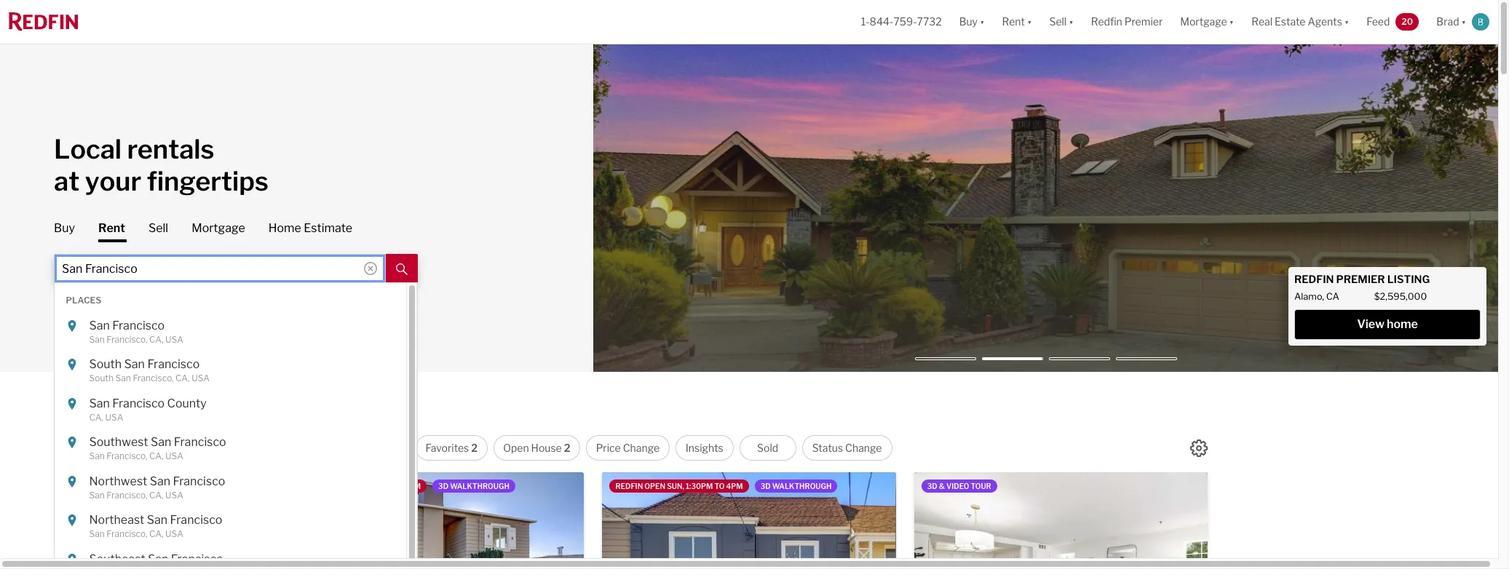 Task type: describe. For each thing, give the bounding box(es) containing it.
price
[[596, 442, 621, 454]]

option group containing favorites
[[290, 435, 892, 461]]

2 south from the top
[[90, 373, 114, 384]]

to for 4pm
[[714, 482, 725, 491]]

south san francisco south san francisco, ca, usa
[[90, 357, 210, 384]]

fingertips
[[147, 165, 269, 197]]

20
[[1402, 16, 1413, 27]]

francisco for south
[[148, 357, 200, 371]]

sell for sell
[[148, 221, 168, 235]]

change for status change
[[845, 442, 882, 454]]

usa inside san francisco county ca, usa
[[106, 412, 124, 423]]

view home link
[[1294, 309, 1481, 340]]

Open House radio
[[493, 435, 580, 461]]

open for thu,
[[333, 482, 354, 491]]

francisco for northwest
[[173, 474, 226, 488]]

brad ▾
[[1437, 16, 1466, 28]]

listing
[[1387, 273, 1430, 286]]

2 inside open house radio
[[564, 442, 570, 454]]

south san francisco link
[[90, 357, 363, 372]]

rent link
[[98, 221, 125, 242]]

price change
[[596, 442, 660, 454]]

3 photo of 1117 brittany ln, daly city, ca 94014 image from the left
[[1208, 472, 1501, 569]]

change for price change
[[623, 442, 660, 454]]

francisco, for northwest
[[107, 490, 148, 500]]

redfin premier
[[1091, 16, 1163, 28]]

sell ▾ button
[[1041, 0, 1082, 44]]

thu,
[[355, 482, 372, 491]]

mortgage link
[[192, 221, 245, 237]]

Status Change radio
[[802, 435, 892, 461]]

buy ▾ button
[[951, 0, 993, 44]]

alamo,
[[1294, 291, 1324, 302]]

francisco inside san francisco san francisco, ca, usa
[[113, 318, 165, 332]]

southeast san francisco
[[90, 552, 224, 566]]

1:30pm
[[686, 482, 713, 491]]

2 photo of 1847 29th ave, san francisco, ca 94122 image from the left
[[602, 472, 896, 569]]

redfin open sun, 1:30pm to 4pm
[[615, 482, 743, 491]]

ca
[[1326, 291, 1339, 302]]

francisco, for southwest
[[107, 451, 148, 462]]

5pm
[[374, 482, 391, 491]]

northwest
[[90, 474, 148, 488]]

video
[[946, 482, 969, 491]]

buy ▾
[[959, 16, 985, 28]]

northeast san francisco san francisco, ca, usa
[[90, 513, 223, 539]]

local
[[54, 133, 122, 165]]

san francisco san francisco, ca, usa
[[90, 318, 184, 345]]

northeast san francisco link
[[90, 513, 363, 528]]

usa inside southwest san francisco san francisco, ca, usa
[[166, 451, 184, 462]]

844-
[[870, 16, 894, 28]]

northwest san francisco san francisco, ca, usa
[[90, 474, 226, 500]]

county
[[168, 396, 207, 410]]

search input image
[[364, 262, 377, 275]]

southwest san francisco san francisco, ca, usa
[[90, 435, 227, 462]]

places
[[66, 295, 102, 306]]

&
[[939, 482, 945, 491]]

3d walkthrough for redfin open sun, 1:30pm to 4pm
[[760, 482, 832, 491]]

real estate agents ▾
[[1252, 16, 1349, 28]]

▾ for rent ▾
[[1027, 16, 1032, 28]]

1 south from the top
[[90, 357, 122, 371]]

agents
[[1308, 16, 1342, 28]]

francisco for southeast
[[171, 552, 224, 566]]

your
[[85, 165, 141, 197]]

▾ for sell ▾
[[1069, 16, 1074, 28]]

rent ▾ button
[[1002, 0, 1032, 44]]

redfin open thu, 5pm to 8pm
[[304, 482, 421, 491]]

user photo image
[[1472, 13, 1489, 31]]

redfin premier button
[[1082, 0, 1172, 44]]

francisco, inside south san francisco south san francisco, ca, usa
[[133, 373, 174, 384]]

at
[[54, 165, 79, 197]]

feed
[[1367, 16, 1390, 28]]

mortgage ▾ button
[[1180, 0, 1234, 44]]

alamo, ca
[[1294, 291, 1339, 302]]

home
[[268, 221, 301, 235]]

walkthrough for 4pm
[[772, 482, 832, 491]]

1-844-759-7732
[[861, 16, 942, 28]]

3 3d from the left
[[927, 482, 937, 491]]

3d for redfin open thu, 5pm to 8pm
[[438, 482, 448, 491]]

Sold radio
[[739, 435, 796, 461]]

ca, inside south san francisco south san francisco, ca, usa
[[176, 373, 190, 384]]

san francisco link
[[90, 318, 363, 333]]

3d walkthrough for redfin open thu, 5pm to 8pm
[[438, 482, 510, 491]]

francisco for northeast
[[170, 513, 223, 527]]

Insights radio
[[676, 435, 734, 461]]

open
[[503, 442, 529, 454]]

estate
[[1275, 16, 1306, 28]]

home estimate
[[268, 221, 352, 235]]

5 ▾ from the left
[[1345, 16, 1349, 28]]

open for sun,
[[644, 482, 665, 491]]

sell ▾
[[1049, 16, 1074, 28]]

redfin for redfin open sun, 1:30pm to 4pm
[[615, 482, 643, 491]]

northwest san francisco link
[[90, 474, 363, 489]]

buy link
[[54, 221, 75, 237]]

2 photo of 50 burlwood dr, san francisco, ca 94127 image from the left
[[291, 472, 584, 569]]

view home
[[1357, 317, 1418, 331]]

southeast
[[90, 552, 146, 566]]

submit search image
[[396, 263, 408, 275]]

$2,595,000
[[1374, 291, 1427, 302]]

1-844-759-7732 link
[[861, 16, 942, 28]]



Task type: vqa. For each thing, say whether or not it's contained in the screenshot.
Patio
no



Task type: locate. For each thing, give the bounding box(es) containing it.
home estimate link
[[268, 221, 352, 237]]

0 horizontal spatial rent
[[98, 221, 125, 235]]

3 photo of 1847 29th ave, san francisco, ca 94122 image from the left
[[896, 472, 1189, 569]]

to left the 4pm
[[714, 482, 725, 491]]

mortgage
[[1180, 16, 1227, 28], [192, 221, 245, 235]]

ca, up southwest
[[90, 412, 104, 423]]

buy inside dropdown button
[[959, 16, 978, 28]]

2 open from the left
[[644, 482, 665, 491]]

ca, inside san francisco san francisco, ca, usa
[[150, 334, 164, 345]]

2 3d walkthrough from the left
[[760, 482, 832, 491]]

san francisco county link
[[90, 396, 363, 411]]

Favorites radio
[[415, 435, 488, 461]]

south down san francisco san francisco, ca, usa at the left
[[90, 357, 122, 371]]

ca, up southeast san francisco
[[150, 529, 164, 539]]

▾ for brad ▾
[[1461, 16, 1466, 28]]

sell inside dropdown button
[[1049, 16, 1067, 28]]

1 horizontal spatial 3d walkthrough
[[760, 482, 832, 491]]

0 horizontal spatial walkthrough
[[450, 482, 510, 491]]

1 3d walkthrough from the left
[[438, 482, 510, 491]]

1 horizontal spatial walkthrough
[[772, 482, 832, 491]]

to for 8pm
[[392, 482, 402, 491]]

redfin down price change radio at the left bottom of page
[[615, 482, 643, 491]]

francisco inside northwest san francisco san francisco, ca, usa
[[173, 474, 226, 488]]

view
[[1357, 317, 1385, 331]]

change inside the status change radio
[[845, 442, 882, 454]]

rent inside dropdown button
[[1002, 16, 1025, 28]]

status
[[812, 442, 843, 454]]

1 change from the left
[[623, 442, 660, 454]]

sell
[[1049, 16, 1067, 28], [148, 221, 168, 235]]

buy down at
[[54, 221, 75, 235]]

option group
[[290, 435, 892, 461]]

1 ▾ from the left
[[980, 16, 985, 28]]

san francisco county ca, usa
[[90, 396, 207, 423]]

local rentals at your fingertips
[[54, 133, 269, 197]]

usa inside south san francisco south san francisco, ca, usa
[[192, 373, 210, 384]]

francisco, down northwest
[[107, 490, 148, 500]]

francisco for southwest
[[174, 435, 227, 449]]

rent ▾
[[1002, 16, 1032, 28]]

1 horizontal spatial mortgage
[[1180, 16, 1227, 28]]

0 vertical spatial rent
[[1002, 16, 1025, 28]]

0 horizontal spatial to
[[392, 482, 402, 491]]

7732
[[917, 16, 942, 28]]

0 horizontal spatial sell
[[148, 221, 168, 235]]

usa up southeast san francisco
[[166, 529, 184, 539]]

usa up south san francisco south san francisco, ca, usa
[[166, 334, 184, 345]]

mortgage for mortgage ▾
[[1180, 16, 1227, 28]]

▾ right agents
[[1345, 16, 1349, 28]]

francisco, inside san francisco san francisco, ca, usa
[[107, 334, 148, 345]]

1 horizontal spatial buy
[[959, 16, 978, 28]]

2 walkthrough from the left
[[772, 482, 832, 491]]

4pm
[[726, 482, 743, 491]]

usa up southwest
[[106, 412, 124, 423]]

0 horizontal spatial 2
[[471, 442, 478, 454]]

rent
[[1002, 16, 1025, 28], [98, 221, 125, 235]]

3d right 8pm
[[438, 482, 448, 491]]

redfin
[[1294, 273, 1334, 286], [304, 482, 331, 491], [615, 482, 643, 491]]

1 horizontal spatial open
[[644, 482, 665, 491]]

walkthrough
[[450, 482, 510, 491], [772, 482, 832, 491]]

3d right the 4pm
[[760, 482, 771, 491]]

francisco, for northeast
[[107, 529, 148, 539]]

mortgage up city, address, school, building, zip search box
[[192, 221, 245, 235]]

usa inside northeast san francisco san francisco, ca, usa
[[166, 529, 184, 539]]

3d for redfin open sun, 1:30pm to 4pm
[[760, 482, 771, 491]]

home
[[1387, 317, 1418, 331]]

3d & video tour
[[927, 482, 991, 491]]

buy for buy
[[54, 221, 75, 235]]

3d walkthrough down favorites option
[[438, 482, 510, 491]]

▾ left real
[[1229, 16, 1234, 28]]

francisco down "county"
[[174, 435, 227, 449]]

francisco, inside northwest san francisco san francisco, ca, usa
[[107, 490, 148, 500]]

house
[[531, 442, 562, 454]]

2 3d from the left
[[760, 482, 771, 491]]

ca, up northeast san francisco san francisco, ca, usa
[[150, 490, 164, 500]]

▾ for mortgage ▾
[[1229, 16, 1234, 28]]

to
[[392, 482, 402, 491], [714, 482, 725, 491]]

1 photo of 50 burlwood dr, san francisco, ca 94127 image from the left
[[0, 472, 291, 569]]

ca, inside northwest san francisco san francisco, ca, usa
[[150, 490, 164, 500]]

3d walkthrough
[[438, 482, 510, 491], [760, 482, 832, 491]]

southwest san francisco link
[[90, 435, 363, 450]]

change right the status
[[845, 442, 882, 454]]

2
[[471, 442, 478, 454], [564, 442, 570, 454]]

sell right rent ▾
[[1049, 16, 1067, 28]]

redfin left 'thu,'
[[304, 482, 331, 491]]

mortgage ▾
[[1180, 16, 1234, 28]]

francisco down south san francisco south san francisco, ca, usa
[[113, 396, 165, 410]]

francisco up south san francisco south san francisco, ca, usa
[[113, 318, 165, 332]]

sell right rent 'link'
[[148, 221, 168, 235]]

▾ left sell ▾
[[1027, 16, 1032, 28]]

south up san francisco county ca, usa
[[90, 373, 114, 384]]

francisco, up south san francisco south san francisco, ca, usa
[[107, 334, 148, 345]]

open left sun,
[[644, 482, 665, 491]]

0 vertical spatial mortgage
[[1180, 16, 1227, 28]]

tour
[[971, 482, 991, 491]]

2 right the "house"
[[564, 442, 570, 454]]

usa
[[166, 334, 184, 345], [192, 373, 210, 384], [106, 412, 124, 423], [166, 451, 184, 462], [166, 490, 184, 500], [166, 529, 184, 539]]

favorites
[[425, 442, 469, 454]]

3d walkthrough down sold 'radio'
[[760, 482, 832, 491]]

ca, up northwest san francisco san francisco, ca, usa
[[150, 451, 164, 462]]

0 vertical spatial sell
[[1049, 16, 1067, 28]]

open house 2
[[503, 442, 570, 454]]

ca, up "county"
[[176, 373, 190, 384]]

rent ▾ button
[[993, 0, 1041, 44]]

2 photo of 1117 brittany ln, daly city, ca 94014 image from the left
[[914, 472, 1208, 569]]

2 right favorites
[[471, 442, 478, 454]]

2 to from the left
[[714, 482, 725, 491]]

change
[[623, 442, 660, 454], [845, 442, 882, 454]]

sun,
[[667, 482, 684, 491]]

ca, up south san francisco south san francisco, ca, usa
[[150, 334, 164, 345]]

1 horizontal spatial 2
[[564, 442, 570, 454]]

2 inside favorites option
[[471, 442, 478, 454]]

francisco down northwest san francisco link
[[170, 513, 223, 527]]

0 horizontal spatial 3d walkthrough
[[438, 482, 510, 491]]

redfin for redfin open thu, 5pm to 8pm
[[304, 482, 331, 491]]

1 vertical spatial mortgage
[[192, 221, 245, 235]]

mortgage ▾ button
[[1172, 0, 1243, 44]]

2 ▾ from the left
[[1027, 16, 1032, 28]]

redfin for redfin premier listing
[[1294, 273, 1334, 286]]

0 horizontal spatial mortgage
[[192, 221, 245, 235]]

clear input button
[[364, 262, 377, 275]]

ca, inside northeast san francisco san francisco, ca, usa
[[150, 529, 164, 539]]

real estate agents ▾ link
[[1252, 0, 1349, 44]]

buy for buy ▾
[[959, 16, 978, 28]]

mortgage for mortgage
[[192, 221, 245, 235]]

open left 'thu,'
[[333, 482, 354, 491]]

1 vertical spatial buy
[[54, 221, 75, 235]]

mortgage left real
[[1180, 16, 1227, 28]]

▾
[[980, 16, 985, 28], [1027, 16, 1032, 28], [1069, 16, 1074, 28], [1229, 16, 1234, 28], [1345, 16, 1349, 28], [1461, 16, 1466, 28]]

redfin premier listing
[[1294, 273, 1430, 286]]

usa up northeast san francisco san francisco, ca, usa
[[166, 490, 184, 500]]

1-
[[861, 16, 870, 28]]

redfin up the alamo, ca
[[1294, 273, 1334, 286]]

2 horizontal spatial 3d
[[927, 482, 937, 491]]

francisco
[[113, 318, 165, 332], [148, 357, 200, 371], [113, 396, 165, 410], [174, 435, 227, 449], [173, 474, 226, 488], [170, 513, 223, 527], [171, 552, 224, 566]]

favorites 2
[[425, 442, 478, 454]]

francisco, inside northeast san francisco san francisco, ca, usa
[[107, 529, 148, 539]]

1 horizontal spatial redfin
[[615, 482, 643, 491]]

photo of 1847 29th ave, san francisco, ca 94122 image
[[309, 472, 602, 569], [602, 472, 896, 569], [896, 472, 1189, 569]]

0 vertical spatial buy
[[959, 16, 978, 28]]

3 ▾ from the left
[[1069, 16, 1074, 28]]

▾ left 'redfin'
[[1069, 16, 1074, 28]]

1 open from the left
[[333, 482, 354, 491]]

walkthrough down favorites option
[[450, 482, 510, 491]]

insights
[[686, 442, 723, 454]]

to right 5pm
[[392, 482, 402, 491]]

southeast san francisco link
[[55, 546, 406, 569], [90, 552, 363, 567]]

8pm
[[404, 482, 421, 491]]

francisco up "county"
[[148, 357, 200, 371]]

1 photo of 1117 brittany ln, daly city, ca 94014 image from the left
[[621, 472, 914, 569]]

francisco, down southwest
[[107, 451, 148, 462]]

1 horizontal spatial to
[[714, 482, 725, 491]]

francisco, inside southwest san francisco san francisco, ca, usa
[[107, 451, 148, 462]]

ca, inside southwest san francisco san francisco, ca, usa
[[150, 451, 164, 462]]

change right price
[[623, 442, 660, 454]]

premier
[[1336, 273, 1385, 286]]

4 ▾ from the left
[[1229, 16, 1234, 28]]

1 horizontal spatial 3d
[[760, 482, 771, 491]]

0 vertical spatial south
[[90, 357, 122, 371]]

rent right buy ▾
[[1002, 16, 1025, 28]]

1 photo of 1847 29th ave, san francisco, ca 94122 image from the left
[[309, 472, 602, 569]]

rentals
[[127, 133, 214, 165]]

3 photo of 50 burlwood dr, san francisco, ca 94127 image from the left
[[584, 472, 877, 569]]

francisco inside northeast san francisco san francisco, ca, usa
[[170, 513, 223, 527]]

2 2 from the left
[[564, 442, 570, 454]]

francisco, up san francisco county ca, usa
[[133, 373, 174, 384]]

▾ right the brad
[[1461, 16, 1466, 28]]

sell ▾ button
[[1049, 0, 1074, 44]]

change inside price change radio
[[623, 442, 660, 454]]

francisco down southwest san francisco link
[[173, 474, 226, 488]]

rent for rent ▾
[[1002, 16, 1025, 28]]

redfin
[[1091, 16, 1122, 28]]

1 3d from the left
[[438, 482, 448, 491]]

photo of 1117 brittany ln, daly city, ca 94014 image
[[621, 472, 914, 569], [914, 472, 1208, 569], [1208, 472, 1501, 569]]

1 horizontal spatial change
[[845, 442, 882, 454]]

ca, inside san francisco county ca, usa
[[90, 412, 104, 423]]

City, Address, School, Building, ZIP search field
[[54, 254, 386, 283]]

tab list containing buy
[[54, 221, 454, 569]]

rent left sell link
[[98, 221, 125, 235]]

1 2 from the left
[[471, 442, 478, 454]]

0 horizontal spatial redfin
[[304, 482, 331, 491]]

buy right 7732
[[959, 16, 978, 28]]

0 horizontal spatial 3d
[[438, 482, 448, 491]]

6 ▾ from the left
[[1461, 16, 1466, 28]]

francisco inside san francisco county ca, usa
[[113, 396, 165, 410]]

1 horizontal spatial rent
[[1002, 16, 1025, 28]]

status change
[[812, 442, 882, 454]]

▾ left rent ▾
[[980, 16, 985, 28]]

brad
[[1437, 16, 1459, 28]]

mortgage inside dropdown button
[[1180, 16, 1227, 28]]

sold
[[757, 442, 778, 454]]

Price Change radio
[[586, 435, 670, 461]]

walkthrough for 8pm
[[450, 482, 510, 491]]

1 vertical spatial south
[[90, 373, 114, 384]]

francisco,
[[107, 334, 148, 345], [133, 373, 174, 384], [107, 451, 148, 462], [107, 490, 148, 500], [107, 529, 148, 539]]

▾ for buy ▾
[[980, 16, 985, 28]]

san inside san francisco county ca, usa
[[90, 396, 110, 410]]

ca,
[[150, 334, 164, 345], [176, 373, 190, 384], [90, 412, 104, 423], [150, 451, 164, 462], [150, 490, 164, 500], [150, 529, 164, 539]]

francisco inside southwest san francisco san francisco, ca, usa
[[174, 435, 227, 449]]

New radio
[[353, 435, 410, 461]]

0 horizontal spatial change
[[623, 442, 660, 454]]

3d left &
[[927, 482, 937, 491]]

francisco inside south san francisco south san francisco, ca, usa
[[148, 357, 200, 371]]

francisco, down northeast
[[107, 529, 148, 539]]

premier
[[1125, 16, 1163, 28]]

usa inside san francisco san francisco, ca, usa
[[166, 334, 184, 345]]

0 horizontal spatial open
[[333, 482, 354, 491]]

sell link
[[148, 221, 168, 237]]

buy ▾ button
[[959, 0, 985, 44]]

southwest
[[90, 435, 149, 449]]

san
[[90, 318, 110, 332], [90, 334, 105, 345], [125, 357, 145, 371], [116, 373, 131, 384], [90, 396, 110, 410], [151, 435, 172, 449], [90, 451, 105, 462], [150, 474, 171, 488], [90, 490, 105, 500], [147, 513, 168, 527], [90, 529, 105, 539], [148, 552, 169, 566]]

usa up northwest san francisco san francisco, ca, usa
[[166, 451, 184, 462]]

1 to from the left
[[392, 482, 402, 491]]

usa down south san francisco link
[[192, 373, 210, 384]]

tab list
[[54, 221, 454, 569]]

northeast
[[90, 513, 145, 527]]

1 horizontal spatial sell
[[1049, 16, 1067, 28]]

real
[[1252, 16, 1273, 28]]

usa inside northwest san francisco san francisco, ca, usa
[[166, 490, 184, 500]]

1 vertical spatial rent
[[98, 221, 125, 235]]

real estate agents ▾ button
[[1243, 0, 1358, 44]]

1 vertical spatial sell
[[148, 221, 168, 235]]

sell for sell ▾
[[1049, 16, 1067, 28]]

759-
[[894, 16, 917, 28]]

1 walkthrough from the left
[[450, 482, 510, 491]]

francisco down the northeast san francisco link
[[171, 552, 224, 566]]

photo of 50 burlwood dr, san francisco, ca 94127 image
[[0, 472, 291, 569], [291, 472, 584, 569], [584, 472, 877, 569]]

estimate
[[304, 221, 352, 235]]

2 change from the left
[[845, 442, 882, 454]]

walkthrough down the status
[[772, 482, 832, 491]]

rent for rent
[[98, 221, 125, 235]]

0 horizontal spatial buy
[[54, 221, 75, 235]]

2 horizontal spatial redfin
[[1294, 273, 1334, 286]]



